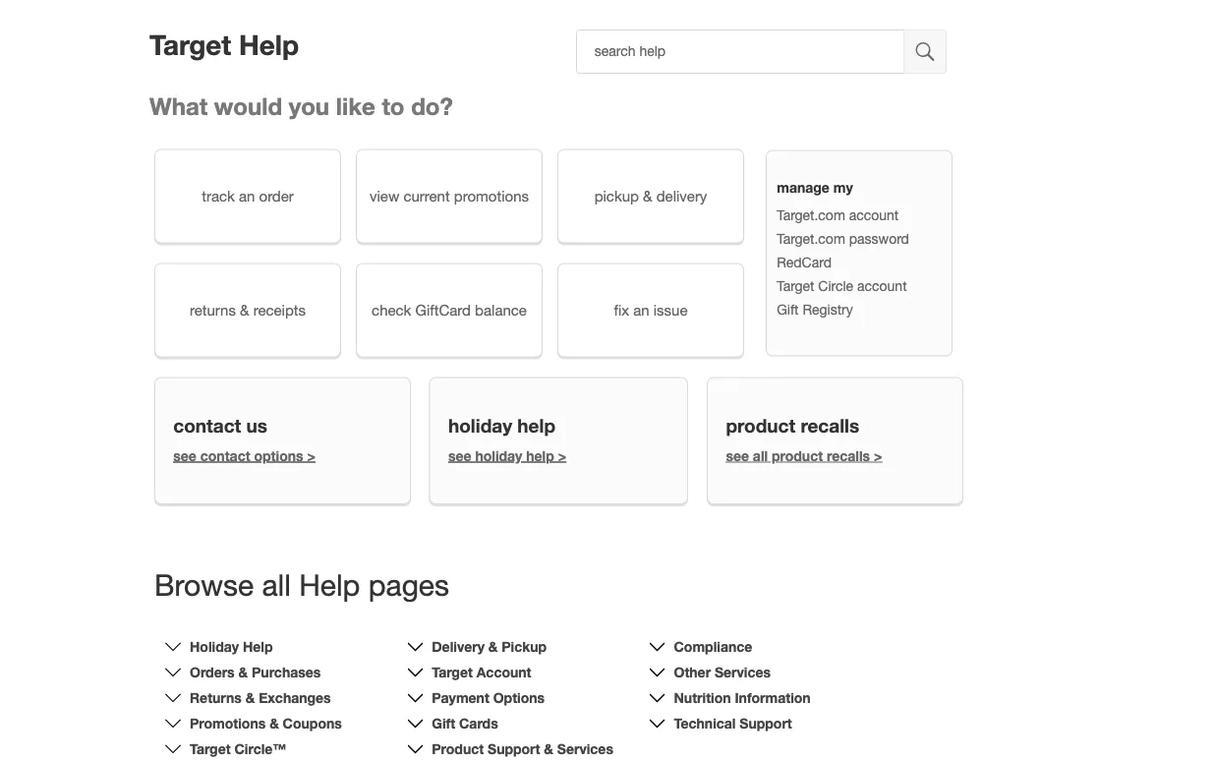 Task type: locate. For each thing, give the bounding box(es) containing it.
track an order
[[202, 187, 294, 204]]

recalls
[[801, 415, 860, 437], [827, 447, 870, 464]]

would
[[214, 92, 282, 120]]

to
[[382, 92, 405, 120]]

information
[[735, 690, 811, 706]]

holiday
[[190, 639, 239, 655]]

technical support
[[674, 715, 792, 731]]

& up account
[[488, 639, 498, 655]]

&
[[643, 187, 652, 204], [240, 301, 249, 318], [488, 639, 498, 655], [238, 664, 248, 680], [246, 690, 255, 706], [270, 715, 279, 731], [544, 741, 554, 757]]

account right circle
[[857, 278, 907, 294]]

0 horizontal spatial >
[[307, 447, 315, 464]]

promotions & coupons
[[190, 715, 342, 731]]

1 vertical spatial an
[[633, 301, 650, 318]]

1 see from the left
[[173, 447, 197, 464]]

0 horizontal spatial see
[[173, 447, 197, 464]]

an right the track
[[239, 187, 255, 204]]

target.com down manage my
[[777, 207, 845, 223]]

0 vertical spatial help
[[517, 415, 556, 437]]

2 vertical spatial help
[[243, 639, 273, 655]]

what
[[149, 92, 208, 120]]

pickup & delivery link
[[558, 149, 744, 243]]

delivery
[[432, 639, 485, 655]]

0 vertical spatial holiday
[[448, 415, 512, 437]]

2 target.com from the top
[[777, 230, 845, 247]]

giftcard
[[415, 301, 471, 318]]

help up see holiday help > link
[[517, 415, 556, 437]]

target.com
[[777, 207, 845, 223], [777, 230, 845, 247]]

returns
[[190, 690, 242, 706]]

1 vertical spatial target.com
[[777, 230, 845, 247]]

product recalls
[[726, 415, 860, 437]]

nutrition information link
[[674, 690, 811, 706]]

gift
[[777, 301, 799, 317], [432, 715, 455, 731]]

target down redcard link
[[777, 278, 815, 294]]

>
[[307, 447, 315, 464], [558, 447, 566, 464], [874, 447, 882, 464]]

recalls down product recalls
[[827, 447, 870, 464]]

2 horizontal spatial >
[[874, 447, 882, 464]]

pickup & delivery
[[595, 187, 707, 204]]

see
[[173, 447, 197, 464], [448, 447, 472, 464], [726, 447, 749, 464]]

0 vertical spatial help
[[239, 28, 299, 61]]

& right the returns
[[240, 301, 249, 318]]

target.com account target.com password redcard target circle account gift registry
[[777, 207, 909, 317]]

see all product recalls >
[[726, 447, 882, 464]]

receipts
[[253, 301, 306, 318]]

gift cards link
[[432, 715, 498, 731]]

1 horizontal spatial gift
[[777, 301, 799, 317]]

& for delivery
[[488, 639, 498, 655]]

pickup
[[595, 187, 639, 204]]

see down contact us
[[173, 447, 197, 464]]

& down 'options'
[[544, 741, 554, 757]]

delivery
[[657, 187, 707, 204]]

& for promotions
[[270, 715, 279, 731]]

gift up product
[[432, 715, 455, 731]]

holiday help
[[190, 639, 273, 655]]

1 vertical spatial holiday
[[475, 447, 522, 464]]

recalls up the see all product recalls >
[[801, 415, 860, 437]]

1 horizontal spatial >
[[558, 447, 566, 464]]

all right browse on the left of page
[[262, 567, 291, 602]]

support down cards
[[488, 741, 540, 757]]

options
[[493, 690, 545, 706]]

help up orders & purchases
[[243, 639, 273, 655]]

0 vertical spatial an
[[239, 187, 255, 204]]

help up would
[[239, 28, 299, 61]]

1 horizontal spatial an
[[633, 301, 650, 318]]

returns & receipts
[[190, 301, 306, 318]]

0 vertical spatial all
[[753, 447, 768, 464]]

support for product
[[488, 741, 540, 757]]

0 vertical spatial gift
[[777, 301, 799, 317]]

1 vertical spatial services
[[557, 741, 613, 757]]

nutrition information
[[674, 690, 811, 706]]

1 horizontal spatial support
[[740, 715, 792, 731]]

& right 'pickup'
[[643, 187, 652, 204]]

help left pages
[[299, 567, 360, 602]]

track
[[202, 187, 235, 204]]

delivery & pickup link
[[432, 639, 547, 655]]

1 vertical spatial contact
[[200, 447, 250, 464]]

1 vertical spatial gift
[[432, 715, 455, 731]]

gift left registry
[[777, 301, 799, 317]]

1 horizontal spatial services
[[715, 664, 771, 680]]

2 > from the left
[[558, 447, 566, 464]]

target down promotions
[[190, 741, 231, 757]]

1 horizontal spatial all
[[753, 447, 768, 464]]

cards
[[459, 715, 498, 731]]

an for fix
[[633, 301, 650, 318]]

0 horizontal spatial services
[[557, 741, 613, 757]]

promotions
[[454, 187, 529, 204]]

holiday down holiday help
[[475, 447, 522, 464]]

help for target help
[[239, 28, 299, 61]]

1 horizontal spatial see
[[448, 447, 472, 464]]

track an order link
[[154, 149, 341, 243]]

payment
[[432, 690, 490, 706]]

target up what
[[149, 28, 231, 61]]

account up password
[[849, 207, 899, 223]]

holiday
[[448, 415, 512, 437], [475, 447, 522, 464]]

an right fix
[[633, 301, 650, 318]]

1 vertical spatial product
[[772, 447, 823, 464]]

product down product recalls
[[772, 447, 823, 464]]

gift inside target.com account target.com password redcard target circle account gift registry
[[777, 301, 799, 317]]

target down the delivery
[[432, 664, 473, 680]]

product
[[726, 415, 796, 437], [772, 447, 823, 464]]

1 > from the left
[[307, 447, 315, 464]]

product up the see all product recalls >
[[726, 415, 796, 437]]

1 vertical spatial account
[[857, 278, 907, 294]]

contact down contact us
[[200, 447, 250, 464]]

search help text field
[[576, 29, 905, 74]]

0 vertical spatial recalls
[[801, 415, 860, 437]]

target help
[[149, 28, 299, 61]]

& up "circle™"
[[270, 715, 279, 731]]

& for pickup
[[643, 187, 652, 204]]

manage my
[[777, 179, 853, 196]]

promotions & coupons link
[[190, 715, 342, 731]]

help down holiday help
[[526, 447, 554, 464]]

& down holiday help link
[[238, 664, 248, 680]]

payment options link
[[432, 690, 545, 706]]

returns
[[190, 301, 236, 318]]

0 horizontal spatial all
[[262, 567, 291, 602]]

0 vertical spatial contact
[[173, 415, 241, 437]]

1 vertical spatial help
[[299, 567, 360, 602]]

product
[[432, 741, 484, 757]]

all down product recalls
[[753, 447, 768, 464]]

browse
[[154, 567, 254, 602]]

contact
[[173, 415, 241, 437], [200, 447, 250, 464]]

check giftcard balance link
[[356, 263, 543, 357]]

an
[[239, 187, 255, 204], [633, 301, 650, 318]]

0 horizontal spatial support
[[488, 741, 540, 757]]

0 vertical spatial services
[[715, 664, 771, 680]]

holiday up see holiday help > link
[[448, 415, 512, 437]]

account
[[849, 207, 899, 223], [857, 278, 907, 294]]

2 see from the left
[[448, 447, 472, 464]]

help for holiday help
[[243, 639, 273, 655]]

see for contact us
[[173, 447, 197, 464]]

compliance link
[[674, 639, 752, 655]]

check
[[372, 301, 411, 318]]

support down information
[[740, 715, 792, 731]]

0 horizontal spatial an
[[239, 187, 255, 204]]

see down product recalls
[[726, 447, 749, 464]]

like
[[336, 92, 375, 120]]

0 horizontal spatial gift
[[432, 715, 455, 731]]

1 vertical spatial support
[[488, 741, 540, 757]]

1 vertical spatial all
[[262, 567, 291, 602]]

2 horizontal spatial see
[[726, 447, 749, 464]]

help
[[517, 415, 556, 437], [526, 447, 554, 464]]

None image field
[[905, 29, 947, 74]]

see all product recalls > link
[[726, 447, 882, 464]]

services
[[715, 664, 771, 680], [557, 741, 613, 757]]

0 vertical spatial support
[[740, 715, 792, 731]]

view
[[370, 187, 399, 204]]

all for see
[[753, 447, 768, 464]]

see contact options >
[[173, 447, 315, 464]]

manage
[[777, 179, 830, 196]]

target.com up redcard link
[[777, 230, 845, 247]]

contact up see contact options > link
[[173, 415, 241, 437]]

& down orders & purchases link
[[246, 690, 255, 706]]

support
[[740, 715, 792, 731], [488, 741, 540, 757]]

returns & exchanges
[[190, 690, 331, 706]]

purchases
[[252, 664, 321, 680]]

options
[[254, 447, 303, 464]]

0 vertical spatial target.com
[[777, 207, 845, 223]]

see down holiday help
[[448, 447, 472, 464]]

circle™
[[235, 741, 286, 757]]



Task type: vqa. For each thing, say whether or not it's contained in the screenshot.
the "Product Safety & Recalls"
no



Task type: describe. For each thing, give the bounding box(es) containing it.
returns & receipts link
[[154, 263, 341, 357]]

orders & purchases link
[[190, 664, 321, 680]]

payment options
[[432, 690, 545, 706]]

other services link
[[674, 664, 771, 680]]

browse all help pages
[[154, 567, 449, 602]]

3 > from the left
[[874, 447, 882, 464]]

you
[[289, 92, 329, 120]]

fix
[[614, 301, 629, 318]]

gift cards
[[432, 715, 498, 731]]

0 vertical spatial account
[[849, 207, 899, 223]]

redcard link
[[777, 254, 832, 270]]

see holiday help >
[[448, 447, 566, 464]]

technical
[[674, 715, 736, 731]]

support for technical
[[740, 715, 792, 731]]

see for holiday help
[[448, 447, 472, 464]]

target for target account
[[432, 664, 473, 680]]

exchanges
[[259, 690, 331, 706]]

see contact options > link
[[173, 447, 315, 464]]

target account
[[432, 664, 531, 680]]

> for help
[[558, 447, 566, 464]]

an for track
[[239, 187, 255, 204]]

& for orders
[[238, 664, 248, 680]]

pages
[[368, 567, 449, 602]]

1 target.com from the top
[[777, 207, 845, 223]]

delivery & pickup
[[432, 639, 547, 655]]

coupons
[[283, 715, 342, 731]]

& for returns
[[246, 690, 255, 706]]

technical support link
[[674, 715, 792, 731]]

do?
[[411, 92, 453, 120]]

target circle™ link
[[190, 741, 286, 757]]

> for us
[[307, 447, 315, 464]]

check giftcard balance
[[372, 301, 527, 318]]

target for target circle™
[[190, 741, 231, 757]]

current
[[404, 187, 450, 204]]

issue
[[654, 301, 688, 318]]

0 vertical spatial product
[[726, 415, 796, 437]]

target circle™
[[190, 741, 286, 757]]

3 see from the left
[[726, 447, 749, 464]]

fix an issue
[[614, 301, 688, 318]]

view current promotions
[[370, 187, 529, 204]]

compliance
[[674, 639, 752, 655]]

pickup
[[502, 639, 547, 655]]

holiday help
[[448, 415, 556, 437]]

orders & purchases
[[190, 664, 321, 680]]

nutrition
[[674, 690, 731, 706]]

target circle account link
[[777, 278, 907, 294]]

contact us
[[173, 415, 267, 437]]

orders
[[190, 664, 235, 680]]

gift registry link
[[777, 301, 853, 317]]

target inside target.com account target.com password redcard target circle account gift registry
[[777, 278, 815, 294]]

target.com password link
[[777, 230, 909, 247]]

see holiday help > link
[[448, 447, 566, 464]]

order
[[259, 187, 294, 204]]

password
[[849, 230, 909, 247]]

promotions
[[190, 715, 266, 731]]

fix an issue link
[[558, 263, 744, 357]]

1 vertical spatial recalls
[[827, 447, 870, 464]]

returns & exchanges link
[[190, 690, 331, 706]]

product support & services link
[[432, 741, 613, 757]]

circle
[[818, 278, 854, 294]]

account
[[477, 664, 531, 680]]

balance
[[475, 301, 527, 318]]

view current promotions link
[[356, 149, 543, 243]]

1 vertical spatial help
[[526, 447, 554, 464]]

target.com account link
[[777, 207, 899, 223]]

target for target help
[[149, 28, 231, 61]]

& for returns
[[240, 301, 249, 318]]

product support & services
[[432, 741, 613, 757]]

other
[[674, 664, 711, 680]]

redcard
[[777, 254, 832, 270]]

registry
[[803, 301, 853, 317]]

all for browse
[[262, 567, 291, 602]]

us
[[246, 415, 267, 437]]

my
[[834, 179, 853, 196]]

target account link
[[432, 664, 531, 680]]

other services
[[674, 664, 771, 680]]

what would you like to do?
[[149, 92, 453, 120]]

holiday help link
[[190, 639, 273, 655]]



